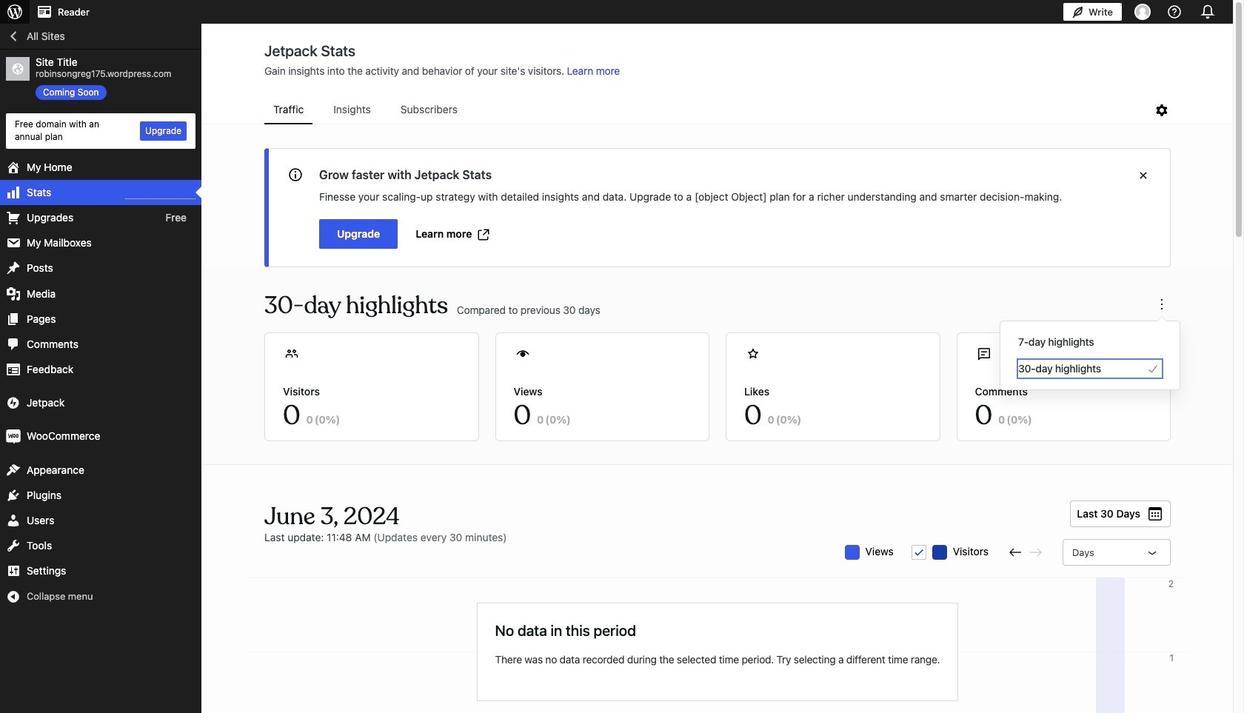 Task type: locate. For each thing, give the bounding box(es) containing it.
None checkbox
[[912, 545, 926, 560]]

help image
[[1166, 3, 1184, 21]]

img image
[[6, 396, 21, 411], [6, 429, 21, 444]]

1 vertical spatial img image
[[6, 429, 21, 444]]

highest hourly views 0 image
[[125, 189, 196, 199]]

0 vertical spatial img image
[[6, 396, 21, 411]]

tooltip
[[992, 313, 1181, 390]]

menu
[[264, 96, 1153, 124]]



Task type: describe. For each thing, give the bounding box(es) containing it.
2 img image from the top
[[6, 429, 21, 444]]

manage your notifications image
[[1198, 1, 1218, 22]]

manage your sites image
[[6, 3, 24, 21]]

1 img image from the top
[[6, 396, 21, 411]]

menu inside jetpack stats main content
[[264, 96, 1153, 124]]

my profile image
[[1135, 4, 1151, 20]]

close image
[[1135, 167, 1152, 184]]

none checkbox inside jetpack stats main content
[[912, 545, 926, 560]]

jetpack stats main content
[[202, 41, 1233, 713]]



Task type: vqa. For each thing, say whether or not it's contained in the screenshot.
close icon
yes



